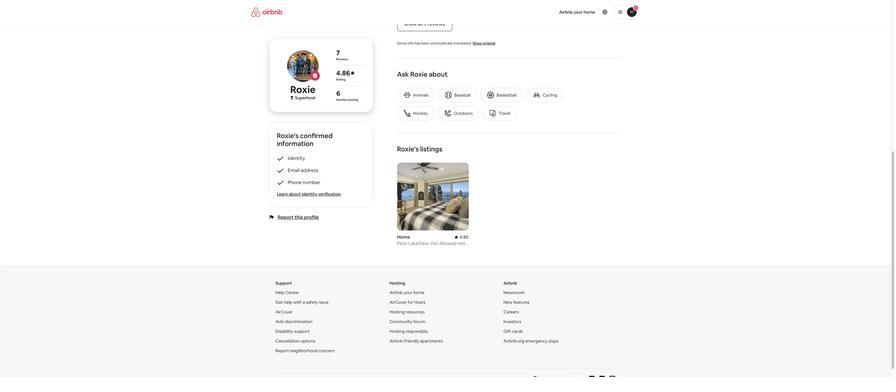 Task type: vqa. For each thing, say whether or not it's contained in the screenshot.
the Careers
yes



Task type: locate. For each thing, give the bounding box(es) containing it.
options
[[301, 339, 315, 344]]

navigate to twitter image
[[599, 376, 605, 378]]

airbnb your home inside profile element
[[559, 9, 595, 15]]

hosting
[[347, 98, 358, 102]]

1 horizontal spatial 7
[[424, 21, 427, 27]]

1 horizontal spatial your
[[574, 9, 583, 15]]

report left this
[[278, 214, 293, 221]]

3 hosting from the top
[[390, 329, 405, 335]]

1 horizontal spatial home
[[584, 9, 595, 15]]

report down cancellation
[[275, 349, 289, 354]]

1 vertical spatial aircover
[[275, 310, 293, 315]]

investors link
[[504, 319, 521, 325]]

0 vertical spatial roxie
[[410, 70, 427, 79]]

0 vertical spatial 4.86
[[336, 69, 350, 77]]

0 vertical spatial airbnb
[[559, 9, 573, 15]]

responsibly
[[406, 329, 428, 335]]

learn about identity verification button
[[277, 191, 365, 197]]

1 vertical spatial report
[[275, 349, 289, 354]]

1 horizontal spatial about
[[429, 70, 448, 79]]

with
[[293, 300, 302, 305]]

1 hosting from the top
[[390, 281, 405, 286]]

animals
[[413, 92, 429, 98]]

roxie's confirmed information
[[277, 132, 333, 148]]

1 horizontal spatial airbnb your home
[[559, 9, 595, 15]]

airbnb
[[559, 9, 573, 15], [504, 281, 517, 286], [390, 290, 403, 296]]

hosting resources link
[[390, 310, 425, 315]]

1 horizontal spatial airbnb your home link
[[556, 6, 599, 18]]

7 right 'all'
[[424, 21, 427, 27]]

profile element
[[453, 0, 639, 24]]

4.86 up rating
[[336, 69, 350, 77]]

some info has been automatically translated. show original
[[397, 41, 495, 46]]

show left original at the top right
[[473, 41, 482, 46]]

support
[[275, 281, 292, 286]]

0 vertical spatial 7
[[424, 21, 427, 27]]

0 horizontal spatial 7
[[336, 49, 340, 57]]

1 vertical spatial roxie
[[290, 83, 315, 96]]

roxie
[[410, 70, 427, 79], [290, 83, 315, 96]]

aircover for aircover link
[[275, 310, 293, 315]]

0 horizontal spatial 4.86
[[336, 69, 350, 77]]

careers link
[[504, 310, 519, 315]]

report for report neighborhood concern
[[275, 349, 289, 354]]

airbnb-
[[390, 339, 404, 344]]

verified host image
[[312, 73, 317, 78]]

6 months hosting
[[336, 89, 358, 102]]

hosting responsibly link
[[390, 329, 428, 335]]

1 vertical spatial airbnb
[[504, 281, 517, 286]]

roxie right ask
[[410, 70, 427, 79]]

1 horizontal spatial 4.86
[[459, 234, 469, 240]]

0 vertical spatial aircover
[[390, 300, 407, 305]]

roxie down verified host image
[[290, 83, 315, 96]]

show inside show all 7 reviews button
[[404, 21, 417, 27]]

help center
[[275, 290, 299, 296]]

0 horizontal spatial show
[[404, 21, 417, 27]]

0 horizontal spatial your
[[404, 290, 412, 296]]

cancellation options
[[275, 339, 315, 344]]

4.86 up hot
[[459, 234, 469, 240]]

roxie's
[[397, 145, 419, 153]]

navigate to facebook image
[[589, 376, 595, 378]]

hosting up community
[[390, 310, 405, 315]]

1 horizontal spatial roxie
[[410, 70, 427, 79]]

hosting for hosting
[[390, 281, 405, 286]]

0 horizontal spatial roxie
[[290, 83, 315, 96]]

a
[[303, 300, 305, 305]]

all
[[418, 21, 423, 27]]

hosting responsibly
[[390, 329, 428, 335]]

airbnb.org emergency stays link
[[504, 339, 558, 344]]

show all 7 reviews button
[[397, 17, 452, 31]]

aircover up anti- on the left of the page
[[275, 310, 293, 315]]

0 vertical spatial airbnb your home
[[559, 9, 595, 15]]

0 vertical spatial show
[[404, 21, 417, 27]]

learn about identity verification
[[277, 192, 341, 197]]

4.86 out of 5 average rating,  7 reviews image
[[455, 234, 469, 240]]

plus
[[406, 247, 415, 252]]

hosting up airbnb-
[[390, 329, 405, 335]]

0 vertical spatial home
[[584, 9, 595, 15]]

1 vertical spatial airbnb your home link
[[390, 290, 425, 296]]

7
[[424, 21, 427, 27], [336, 49, 340, 57]]

garage
[[416, 247, 431, 252]]

0 horizontal spatial about
[[289, 192, 301, 197]]

support
[[294, 329, 310, 335]]

been
[[421, 41, 430, 46]]

some
[[397, 41, 407, 46]]

7 inside button
[[424, 21, 427, 27]]

email address
[[288, 167, 318, 174]]

careers
[[504, 310, 519, 315]]

translated.
[[454, 41, 472, 46]]

profile
[[304, 214, 319, 221]]

disability
[[275, 329, 293, 335]]

4.86
[[336, 69, 350, 77], [459, 234, 469, 240]]

2 vertical spatial hosting
[[390, 329, 405, 335]]

cycling
[[543, 92, 557, 98]]

1 horizontal spatial aircover
[[390, 300, 407, 305]]

0 vertical spatial hosting
[[390, 281, 405, 286]]

0 vertical spatial airbnb your home link
[[556, 6, 599, 18]]

2 hosting from the top
[[390, 310, 405, 315]]

1 vertical spatial about
[[289, 192, 301, 197]]

report
[[278, 214, 293, 221], [275, 349, 289, 354]]

resources
[[406, 310, 425, 315]]

listings
[[420, 145, 442, 153]]

roxie's listings
[[397, 145, 442, 153]]

community forum
[[390, 319, 425, 325]]

outdoors
[[454, 111, 473, 116]]

0 vertical spatial report
[[278, 214, 293, 221]]

1 horizontal spatial show
[[473, 41, 482, 46]]

cancellation
[[275, 339, 300, 344]]

get
[[275, 300, 283, 305]]

home inside profile element
[[584, 9, 595, 15]]

7 reviews
[[336, 49, 348, 61]]

confirmed
[[300, 132, 333, 140]]

hosting up aircover for hosts
[[390, 281, 405, 286]]

hosting for hosting responsibly
[[390, 329, 405, 335]]

0 horizontal spatial airbnb your home link
[[390, 290, 425, 296]]

0 horizontal spatial airbnb
[[390, 290, 403, 296]]

0 vertical spatial about
[[429, 70, 448, 79]]

neighborhood
[[290, 349, 318, 354]]

emergency
[[525, 339, 547, 344]]

airbnb your home link inside profile element
[[556, 6, 599, 18]]

issue
[[319, 300, 329, 305]]

show left 'all'
[[404, 21, 417, 27]]

navigate to instagram image
[[610, 376, 615, 378]]

1 vertical spatial airbnb your home
[[390, 290, 425, 296]]

identity
[[302, 192, 317, 197]]

0 vertical spatial your
[[574, 9, 583, 15]]

travel
[[499, 111, 510, 116]]

apartments
[[420, 339, 443, 344]]

1 vertical spatial 7
[[336, 49, 340, 57]]

home
[[397, 234, 410, 240]]

1 vertical spatial hosting
[[390, 310, 405, 315]]

0 horizontal spatial aircover
[[275, 310, 293, 315]]

airbnb your home
[[559, 9, 595, 15], [390, 290, 425, 296]]

airbnb.org
[[504, 339, 524, 344]]

information
[[277, 139, 313, 148]]

1 vertical spatial home
[[413, 290, 425, 296]]

hockey
[[413, 111, 428, 116]]

about
[[429, 70, 448, 79], [289, 192, 301, 197]]

report this profile button
[[278, 214, 319, 221]]

7 up reviews
[[336, 49, 340, 57]]

aircover left for
[[390, 300, 407, 305]]

baseball
[[455, 92, 471, 98]]

superhost
[[295, 95, 316, 101]]

roxie user profile image
[[287, 50, 319, 82], [287, 50, 319, 82]]

airbnb-friendly apartments
[[390, 339, 443, 344]]

hosts
[[414, 300, 426, 305]]

for
[[408, 300, 413, 305]]

tub
[[397, 247, 405, 252]]

discrimination
[[285, 319, 313, 325]]

disability support
[[275, 329, 310, 335]]

2 vertical spatial airbnb
[[390, 290, 403, 296]]

pano
[[397, 241, 407, 247]]

hosting
[[390, 281, 405, 286], [390, 310, 405, 315], [390, 329, 405, 335]]

home
[[584, 9, 595, 15], [413, 290, 425, 296]]

2 horizontal spatial airbnb
[[559, 9, 573, 15]]



Task type: describe. For each thing, give the bounding box(es) containing it.
get help with a safety issue link
[[275, 300, 329, 305]]

1 vertical spatial show
[[473, 41, 482, 46]]

aircover for hosts link
[[390, 300, 426, 305]]

0 horizontal spatial airbnb your home
[[390, 290, 425, 296]]

aircover for aircover for hosts
[[390, 300, 407, 305]]

1 horizontal spatial airbnb
[[504, 281, 517, 286]]

help center link
[[275, 290, 299, 296]]

aircover for hosts
[[390, 300, 426, 305]]

1 vertical spatial your
[[404, 290, 412, 296]]

months
[[336, 98, 347, 102]]

pet
[[431, 241, 438, 247]]

phone
[[288, 180, 302, 186]]

1 button
[[613, 5, 639, 19]]

help
[[284, 300, 292, 305]]

0 horizontal spatial home
[[413, 290, 425, 296]]

7 inside the 7 reviews
[[336, 49, 340, 57]]

help
[[275, 290, 285, 296]]

features
[[513, 300, 530, 305]]

get help with a safety issue
[[275, 300, 329, 305]]

this
[[295, 214, 303, 221]]

rating
[[336, 78, 345, 82]]

new features link
[[504, 300, 530, 305]]

investors
[[504, 319, 521, 325]]

hosting resources
[[390, 310, 425, 315]]

lakeview-
[[408, 241, 430, 247]]

home pano lakeview- pet allowed-hot tub plus garage
[[397, 234, 465, 252]]

number
[[303, 180, 320, 186]]

community
[[390, 319, 413, 325]]

newsroom link
[[504, 290, 525, 296]]

automatically
[[431, 41, 453, 46]]

stays
[[548, 339, 558, 344]]

new features
[[504, 300, 530, 305]]

airbnb.org emergency stays
[[504, 339, 558, 344]]

safety
[[306, 300, 318, 305]]

disability support link
[[275, 329, 310, 335]]

reviews
[[428, 21, 445, 27]]

identity
[[288, 155, 305, 162]]

gift cards
[[504, 329, 523, 335]]

forum
[[413, 319, 425, 325]]

friendly
[[404, 339, 419, 344]]

about inside 'learn about identity verification' button
[[289, 192, 301, 197]]

ask
[[397, 70, 409, 79]]

hosting for hosting resources
[[390, 310, 405, 315]]

has
[[415, 41, 420, 46]]

1 vertical spatial 4.86
[[459, 234, 469, 240]]

newsroom
[[504, 290, 525, 296]]

info
[[408, 41, 414, 46]]

airbnb-friendly apartments link
[[390, 339, 443, 344]]

address
[[301, 167, 318, 174]]

cancellation options link
[[275, 339, 315, 344]]

cards
[[512, 329, 523, 335]]

reviews
[[336, 57, 348, 61]]

community forum link
[[390, 319, 425, 325]]

learn
[[277, 192, 288, 197]]

report for report this profile
[[278, 214, 293, 221]]

show all 7 reviews
[[404, 21, 445, 27]]

gift
[[504, 329, 511, 335]]

verification
[[318, 192, 341, 197]]

phone number
[[288, 180, 320, 186]]

anti-discrimination
[[275, 319, 313, 325]]

basketball
[[497, 92, 517, 98]]

aircover link
[[275, 310, 293, 315]]

roxie's
[[277, 132, 299, 140]]

hot
[[458, 241, 465, 247]]

ask roxie about
[[397, 70, 448, 79]]

center
[[285, 290, 299, 296]]

new
[[504, 300, 512, 305]]

concern
[[319, 349, 335, 354]]

your inside profile element
[[574, 9, 583, 15]]

gift cards link
[[504, 329, 523, 335]]

airbnb inside profile element
[[559, 9, 573, 15]]



